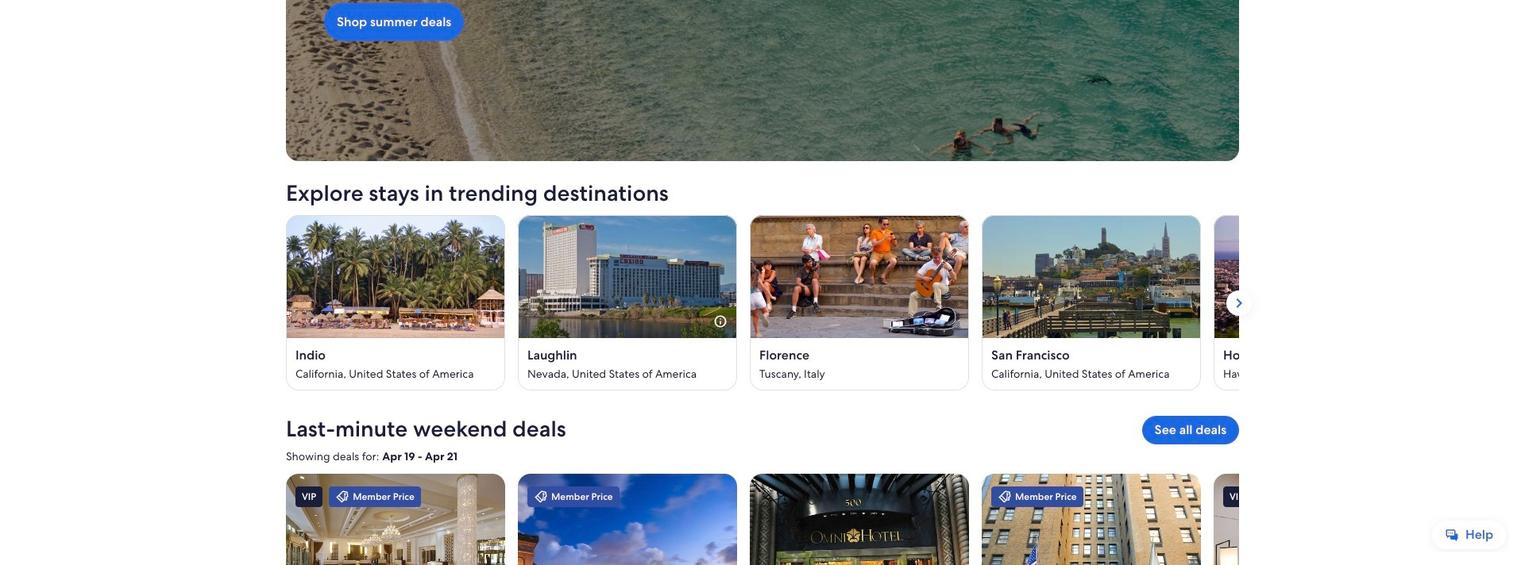 Task type: describe. For each thing, give the bounding box(es) containing it.
laughlin showing cbd, a river or creek and signage image
[[518, 216, 737, 339]]

small image for exterior image
[[534, 491, 548, 505]]

makiki - lower punchbowl - tantalus showing landscape views, a sunset and a city image
[[1214, 216, 1434, 339]]

lobby image
[[286, 475, 505, 566]]

view from room image
[[1214, 475, 1434, 566]]

banquet hall image
[[750, 475, 969, 566]]

uffizi gallery which includes street scenes as well as a large group of people image
[[750, 216, 969, 339]]

see more details about this image image
[[714, 315, 728, 329]]

front of property image
[[982, 475, 1202, 566]]

small image for front of property image on the bottom
[[998, 491, 1012, 505]]



Task type: locate. For each thing, give the bounding box(es) containing it.
exterior image
[[518, 475, 737, 566]]

3 small image from the left
[[998, 491, 1012, 505]]

show next card image
[[1230, 294, 1249, 313]]

san francisco featuring a ferry, a high rise building and skyline image
[[982, 216, 1202, 339]]

2 small image from the left
[[534, 491, 548, 505]]

1 small image from the left
[[335, 491, 350, 505]]

2 horizontal spatial small image
[[998, 491, 1012, 505]]

1 horizontal spatial small image
[[534, 491, 548, 505]]

small image
[[335, 491, 350, 505], [534, 491, 548, 505], [998, 491, 1012, 505]]

0 horizontal spatial small image
[[335, 491, 350, 505]]



Task type: vqa. For each thing, say whether or not it's contained in the screenshot.
uffizi gallery which includes street scenes as well as a large group of people image
yes



